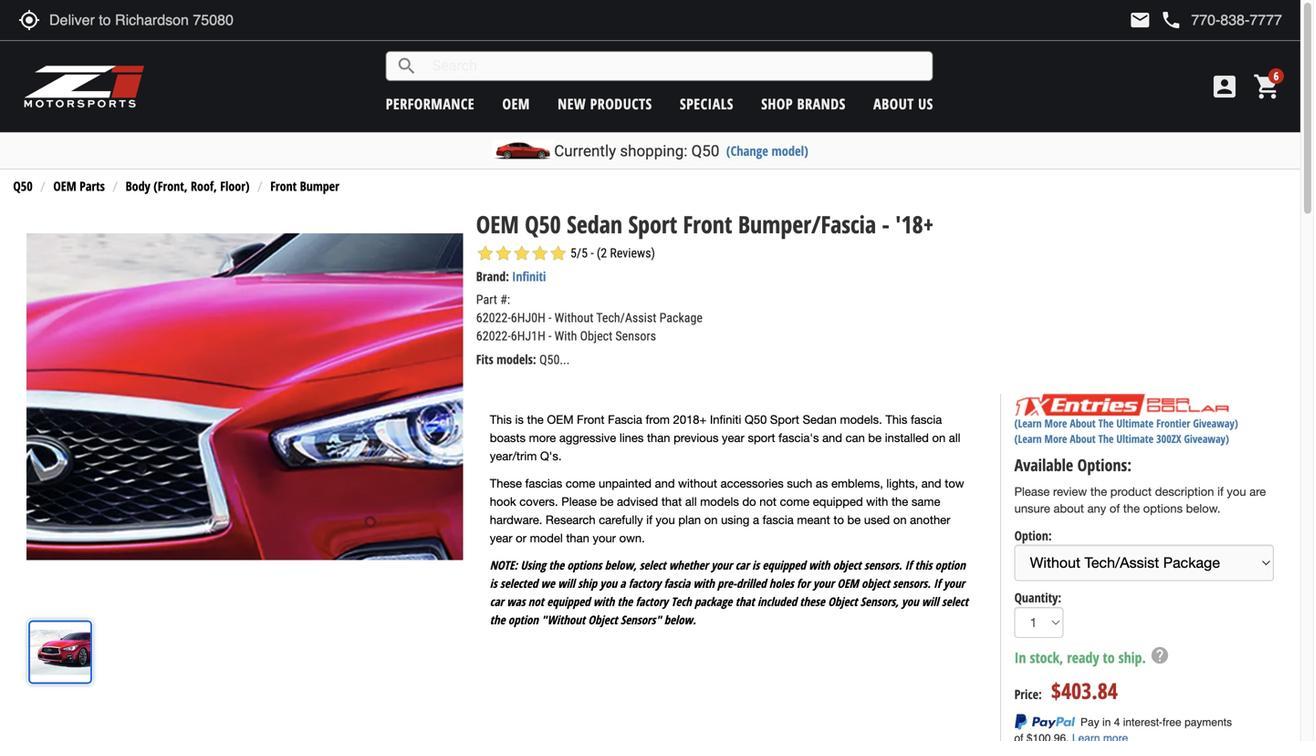 Task type: vqa. For each thing, say whether or not it's contained in the screenshot.
The Construction
no



Task type: locate. For each thing, give the bounding box(es) containing it.
that inside note: using the options below, select whether your car is equipped with object sensors. if this option is selected we will ship you a factory fascia with pre-drilled holes for your oem object sensors. if your car was not equipped with the factory tech package that included these object sensors, you will select the option "without object sensors" below.
[[735, 594, 755, 611]]

previous
[[674, 431, 719, 446]]

new products
[[558, 94, 652, 114]]

the down selected
[[490, 613, 505, 629]]

1 horizontal spatial below.
[[1186, 502, 1221, 516]]

0 vertical spatial year
[[722, 431, 745, 446]]

about up options:
[[1070, 432, 1096, 447]]

that down drilled
[[735, 594, 755, 611]]

below. inside (learn more about the ultimate frontier giveaway) (learn more about the ultimate 300zx giveaway) available options: please review the product description if you are unsure about any of the options below.
[[1186, 502, 1221, 516]]

options down description
[[1143, 502, 1183, 516]]

all up plan
[[685, 495, 697, 509]]

your right for
[[813, 576, 834, 592]]

if inside these fascias come unpainted and without accessories such as emblems, lights, and tow hook covers. please be advised that all models do not come equipped with the same hardware. research carefully if you plan on using a fascia meant to be used on another year or model than your own.
[[646, 514, 652, 528]]

fascia inside note: using the options below, select whether your car is equipped with object sensors. if this option is selected we will ship you a factory fascia with pre-drilled holes for your oem object sensors. if your car was not equipped with the factory tech package that included these object sensors, you will select the option "without object sensors" below.
[[664, 576, 690, 592]]

0 horizontal spatial be
[[600, 495, 614, 509]]

phone
[[1160, 9, 1182, 31]]

infiniti up previous
[[710, 413, 741, 427]]

sport down shopping:
[[628, 208, 677, 240]]

below. down description
[[1186, 502, 1221, 516]]

0 vertical spatial (learn
[[1014, 416, 1042, 431]]

not right do
[[759, 495, 777, 509]]

1 horizontal spatial car
[[735, 558, 749, 574]]

not right was
[[528, 594, 544, 611]]

all up the tow at the right bottom of the page
[[949, 431, 961, 446]]

oem up brand:
[[476, 208, 519, 240]]

to left used
[[833, 514, 844, 528]]

1 horizontal spatial sport
[[770, 413, 799, 427]]

own.
[[619, 532, 645, 546]]

is inside "this is the oem front fascia from 2018+ infiniti q50 sport sedan models. this fascia boasts more aggressive lines than previous year sport fascia's and can be installed on all year/trim q's."
[[515, 413, 524, 427]]

about left us
[[873, 94, 914, 114]]

0 vertical spatial fascia
[[911, 413, 942, 427]]

and
[[822, 431, 842, 446], [655, 477, 675, 491], [921, 477, 941, 491]]

these
[[800, 594, 825, 611]]

oem link
[[502, 94, 530, 114]]

if down another at the bottom of page
[[934, 576, 941, 592]]

oem left the parts on the top left of the page
[[53, 178, 76, 195]]

and up 'same'
[[921, 477, 941, 491]]

object right these
[[828, 594, 857, 611]]

q50 inside "this is the oem front fascia from 2018+ infiniti q50 sport sedan models. this fascia boasts more aggressive lines than previous year sport fascia's and can be installed on all year/trim q's."
[[745, 413, 767, 427]]

note: using the options below, select whether your car is equipped with object sensors. if this option is selected we will ship you a factory fascia with pre-drilled holes for your oem object sensors. if your car was not equipped with the factory tech package that included these object sensors, you will select the option "without object sensors" below.
[[490, 558, 968, 629]]

ultimate down "(learn more about the ultimate frontier giveaway)" link
[[1116, 432, 1154, 447]]

and left can
[[822, 431, 842, 446]]

1 vertical spatial front
[[683, 208, 732, 240]]

a down below,
[[620, 576, 626, 592]]

1 vertical spatial to
[[1103, 648, 1115, 668]]

year
[[722, 431, 745, 446], [490, 532, 512, 546]]

object
[[580, 329, 613, 344], [828, 594, 857, 611], [588, 613, 618, 629]]

and left without
[[655, 477, 675, 491]]

0 horizontal spatial if
[[646, 514, 652, 528]]

0 vertical spatial is
[[515, 413, 524, 427]]

1 horizontal spatial sedan
[[803, 413, 837, 427]]

object left sensors"
[[588, 613, 618, 629]]

factory up sensors"
[[636, 594, 668, 611]]

currently shopping: q50 (change model)
[[554, 142, 808, 160]]

come up fascia meant
[[780, 495, 810, 509]]

unsure
[[1014, 502, 1050, 516]]

this
[[490, 413, 512, 427], [886, 413, 907, 427]]

of
[[1110, 502, 1120, 516]]

and inside "this is the oem front fascia from 2018+ infiniti q50 sport sedan models. this fascia boasts more aggressive lines than previous year sport fascia's and can be installed on all year/trim q's."
[[822, 431, 842, 446]]

select right sensors,
[[942, 594, 968, 611]]

description
[[1155, 485, 1214, 499]]

fascia up tech
[[664, 576, 690, 592]]

hardware.
[[490, 514, 542, 528]]

- right 6hj0h
[[548, 311, 552, 326]]

be left used
[[847, 514, 861, 528]]

1 vertical spatial all
[[685, 495, 697, 509]]

if left this
[[905, 558, 912, 574]]

oem right for
[[837, 576, 859, 592]]

than down research at bottom left
[[566, 532, 589, 546]]

z1 motorsports logo image
[[23, 64, 146, 110]]

options up ship on the left bottom
[[567, 558, 602, 574]]

oem up more
[[547, 413, 574, 427]]

1 vertical spatial factory
[[636, 594, 668, 611]]

be inside "this is the oem front fascia from 2018+ infiniti q50 sport sedan models. this fascia boasts more aggressive lines than previous year sport fascia's and can be installed on all year/trim q's."
[[868, 431, 882, 446]]

0 vertical spatial -
[[882, 208, 889, 240]]

mail link
[[1129, 9, 1151, 31]]

oem for oem parts
[[53, 178, 76, 195]]

shopping_cart
[[1253, 72, 1282, 101]]

1 horizontal spatial all
[[949, 431, 961, 446]]

infiniti inside "this is the oem front fascia from 2018+ infiniti q50 sport sedan models. this fascia boasts more aggressive lines than previous year sport fascia's and can be installed on all year/trim q's."
[[710, 413, 741, 427]]

front left bumper
[[270, 178, 297, 195]]

the down lights,
[[892, 495, 908, 509]]

oem left new
[[502, 94, 530, 114]]

factory
[[628, 576, 661, 592], [636, 594, 668, 611]]

front for this
[[577, 413, 605, 427]]

car left was
[[490, 594, 504, 611]]

on inside "this is the oem front fascia from 2018+ infiniti q50 sport sedan models. this fascia boasts more aggressive lines than previous year sport fascia's and can be installed on all year/trim q's."
[[932, 431, 946, 446]]

options:
[[1077, 454, 1132, 477]]

covers. please
[[520, 495, 597, 509]]

body
[[126, 178, 150, 195]]

the up sensors"
[[617, 594, 633, 611]]

infiniti right brand:
[[512, 268, 546, 285]]

0 horizontal spatial front
[[270, 178, 297, 195]]

your up the pre-
[[711, 558, 732, 574]]

to left ship.
[[1103, 648, 1115, 668]]

giveaway) right frontier
[[1193, 416, 1238, 431]]

0 vertical spatial more
[[1044, 416, 1067, 431]]

sedan up fascia's
[[803, 413, 837, 427]]

you right ship on the left bottom
[[600, 576, 617, 592]]

2 horizontal spatial equipped
[[813, 495, 863, 509]]

5 star from the left
[[549, 245, 567, 263]]

specials
[[680, 94, 734, 114]]

about up (learn more about the ultimate 300zx giveaway) "link"
[[1070, 416, 1096, 431]]

oem parts link
[[53, 178, 105, 195]]

on right "installed" at the bottom of page
[[932, 431, 946, 446]]

option right this
[[935, 558, 965, 574]]

with
[[866, 495, 888, 509], [809, 558, 830, 574], [693, 576, 714, 592], [593, 594, 614, 611]]

0 horizontal spatial this
[[490, 413, 512, 427]]

do
[[742, 495, 756, 509]]

models:
[[497, 351, 536, 368]]

Search search field
[[418, 52, 932, 80]]

review
[[1053, 485, 1087, 499]]

1 vertical spatial (learn
[[1014, 432, 1042, 447]]

0 vertical spatial will
[[558, 576, 575, 592]]

0 horizontal spatial object
[[833, 558, 861, 574]]

1 horizontal spatial object
[[861, 576, 890, 592]]

0 horizontal spatial car
[[490, 594, 504, 611]]

as
[[816, 477, 828, 491]]

not inside note: using the options below, select whether your car is equipped with object sensors. if this option is selected we will ship you a factory fascia with pre-drilled holes for your oem object sensors. if your car was not equipped with the factory tech package that included these object sensors, you will select the option "without object sensors" below.
[[528, 594, 544, 611]]

0 horizontal spatial sedan
[[567, 208, 622, 240]]

roof,
[[191, 178, 217, 195]]

0 vertical spatial front
[[270, 178, 297, 195]]

floor)
[[220, 178, 250, 195]]

than
[[647, 431, 670, 446], [566, 532, 589, 546]]

with up used
[[866, 495, 888, 509]]

1 ultimate from the top
[[1116, 416, 1154, 431]]

a down do
[[753, 514, 759, 528]]

is
[[515, 413, 524, 427], [752, 558, 759, 574], [490, 576, 497, 592]]

1 vertical spatial below.
[[664, 613, 696, 629]]

0 horizontal spatial on
[[704, 514, 718, 528]]

year left the sport
[[722, 431, 745, 446]]

0 horizontal spatial come
[[566, 477, 595, 491]]

is up boasts
[[515, 413, 524, 427]]

0 horizontal spatial all
[[685, 495, 697, 509]]

sport inside oem q50 sedan sport front bumper/fascia -  '18+ star star star star star 5/5 - (2 reviews) brand: infiniti part #: 62022-6hj0h - without tech/assist package 62022-6hj1h - with object sensors fits models: q50...
[[628, 208, 677, 240]]

come up the covers. please
[[566, 477, 595, 491]]

1 horizontal spatial to
[[1103, 648, 1115, 668]]

car up drilled
[[735, 558, 749, 574]]

come
[[566, 477, 595, 491], [780, 495, 810, 509]]

ultimate up (learn more about the ultimate 300zx giveaway) "link"
[[1116, 416, 1154, 431]]

oem inside oem q50 sedan sport front bumper/fascia -  '18+ star star star star star 5/5 - (2 reviews) brand: infiniti part #: 62022-6hj0h - without tech/assist package 62022-6hj1h - with object sensors fits models: q50...
[[476, 208, 519, 240]]

$403.84
[[1051, 677, 1118, 706]]

oem inside note: using the options below, select whether your car is equipped with object sensors. if this option is selected we will ship you a factory fascia with pre-drilled holes for your oem object sensors. if your car was not equipped with the factory tech package that included these object sensors, you will select the option "without object sensors" below.
[[837, 576, 859, 592]]

front inside oem q50 sedan sport front bumper/fascia -  '18+ star star star star star 5/5 - (2 reviews) brand: infiniti part #: 62022-6hj0h - without tech/assist package 62022-6hj1h - with object sensors fits models: q50...
[[683, 208, 732, 240]]

0 vertical spatial object
[[580, 329, 613, 344]]

object
[[833, 558, 861, 574], [861, 576, 890, 592]]

1 horizontal spatial is
[[515, 413, 524, 427]]

2 (learn from the top
[[1014, 432, 1042, 447]]

oem q50 sedan sport front bumper/fascia -  '18+ star star star star star 5/5 - (2 reviews) brand: infiniti part #: 62022-6hj0h - without tech/assist package 62022-6hj1h - with object sensors fits models: q50...
[[476, 208, 934, 368]]

1 vertical spatial equipped
[[762, 558, 806, 574]]

0 horizontal spatial than
[[566, 532, 589, 546]]

phone link
[[1160, 9, 1282, 31]]

1 vertical spatial sport
[[770, 413, 799, 427]]

2 vertical spatial be
[[847, 514, 861, 528]]

the up (learn more about the ultimate 300zx giveaway) "link"
[[1098, 416, 1114, 431]]

fascia up "installed" at the bottom of page
[[911, 413, 942, 427]]

(learn more about the ultimate 300zx giveaway) link
[[1014, 432, 1229, 447]]

1 vertical spatial -
[[548, 311, 552, 326]]

2 vertical spatial is
[[490, 576, 497, 592]]

about
[[873, 94, 914, 114], [1070, 416, 1096, 431], [1070, 432, 1096, 447]]

0 vertical spatial sport
[[628, 208, 677, 240]]

1 horizontal spatial that
[[735, 594, 755, 611]]

- left with
[[548, 329, 552, 344]]

1 62022- from the top
[[476, 311, 511, 326]]

frontier
[[1156, 416, 1190, 431]]

q50 left oem parts link
[[13, 178, 33, 195]]

#:
[[500, 293, 510, 308]]

on right used
[[893, 514, 907, 528]]

the
[[527, 413, 544, 427], [1090, 485, 1107, 499], [892, 495, 908, 509], [1123, 502, 1140, 516], [549, 558, 564, 574], [617, 594, 633, 611], [490, 613, 505, 629]]

fascia
[[608, 413, 642, 427]]

-
[[882, 208, 889, 240], [548, 311, 552, 326], [548, 329, 552, 344]]

fascia
[[911, 413, 942, 427], [664, 576, 690, 592]]

below. down tech
[[664, 613, 696, 629]]

if right description
[[1217, 485, 1224, 499]]

0 vertical spatial about
[[873, 94, 914, 114]]

0 horizontal spatial infiniti
[[512, 268, 546, 285]]

0 horizontal spatial year
[[490, 532, 512, 546]]

1 vertical spatial fascia
[[664, 576, 690, 592]]

a inside these fascias come unpainted and without accessories such as emblems, lights, and tow hook covers. please be advised that all models do not come equipped with the same hardware. research carefully if you plan on using a fascia meant to be used on another year or model than your own.
[[753, 514, 759, 528]]

this up "installed" at the bottom of page
[[886, 413, 907, 427]]

tech/assist
[[596, 311, 657, 326]]

"without
[[541, 613, 585, 629]]

2 horizontal spatial front
[[683, 208, 732, 240]]

4 star from the left
[[531, 245, 549, 263]]

installed
[[885, 431, 929, 446]]

if down advised at the bottom
[[646, 514, 652, 528]]

giveaway)
[[1193, 416, 1238, 431], [1184, 432, 1229, 447]]

another
[[910, 514, 950, 528]]

help
[[1150, 646, 1170, 666]]

1 horizontal spatial and
[[822, 431, 842, 446]]

sport up fascia's
[[770, 413, 799, 427]]

1 horizontal spatial year
[[722, 431, 745, 446]]

sedan inside oem q50 sedan sport front bumper/fascia -  '18+ star star star star star 5/5 - (2 reviews) brand: infiniti part #: 62022-6hj0h - without tech/assist package 62022-6hj1h - with object sensors fits models: q50...
[[567, 208, 622, 240]]

sensors.
[[864, 558, 902, 574], [893, 576, 931, 592]]

q50 up infiniti link on the top left of page
[[525, 208, 561, 240]]

front up aggressive
[[577, 413, 605, 427]]

0 vertical spatial options
[[1143, 502, 1183, 516]]

be up carefully on the left bottom
[[600, 495, 614, 509]]

1 horizontal spatial if
[[934, 576, 941, 592]]

0 horizontal spatial that
[[661, 495, 682, 509]]

2 ultimate from the top
[[1116, 432, 1154, 447]]

the up more
[[527, 413, 544, 427]]

0 horizontal spatial select
[[640, 558, 666, 574]]

0 horizontal spatial equipped
[[547, 594, 590, 611]]

1 vertical spatial options
[[567, 558, 602, 574]]

1 horizontal spatial infiniti
[[710, 413, 741, 427]]

1 horizontal spatial this
[[886, 413, 907, 427]]

1 horizontal spatial will
[[922, 594, 939, 611]]

body (front, roof, floor)
[[126, 178, 250, 195]]

be
[[868, 431, 882, 446], [600, 495, 614, 509], [847, 514, 861, 528]]

select right below,
[[640, 558, 666, 574]]

than down the from
[[647, 431, 670, 446]]

below.
[[1186, 502, 1221, 516], [664, 613, 696, 629]]

equipped up holes
[[762, 558, 806, 574]]

year left or
[[490, 532, 512, 546]]

is up drilled
[[752, 558, 759, 574]]

equipped down as
[[813, 495, 863, 509]]

0 vertical spatial be
[[868, 431, 882, 446]]

options inside (learn more about the ultimate frontier giveaway) (learn more about the ultimate 300zx giveaway) available options: please review the product description if you are unsure about any of the options below.
[[1143, 502, 1183, 516]]

a inside note: using the options below, select whether your car is equipped with object sensors. if this option is selected we will ship you a factory fascia with pre-drilled holes for your oem object sensors. if your car was not equipped with the factory tech package that included these object sensors, you will select the option "without object sensors" below.
[[620, 576, 626, 592]]

0 vertical spatial select
[[640, 558, 666, 574]]

any
[[1087, 502, 1106, 516]]

0 horizontal spatial to
[[833, 514, 844, 528]]

1 vertical spatial not
[[528, 594, 544, 611]]

1 vertical spatial car
[[490, 594, 504, 611]]

q50 link
[[13, 178, 33, 195]]

be right can
[[868, 431, 882, 446]]

your down carefully on the left bottom
[[593, 532, 616, 546]]

all inside these fascias come unpainted and without accessories such as emblems, lights, and tow hook covers. please be advised that all models do not come equipped with the same hardware. research carefully if you plan on using a fascia meant to be used on another year or model than your own.
[[685, 495, 697, 509]]

0 vertical spatial option
[[935, 558, 965, 574]]

0 vertical spatial that
[[661, 495, 682, 509]]

1 vertical spatial the
[[1098, 432, 1114, 447]]

0 vertical spatial giveaway)
[[1193, 416, 1238, 431]]

q50 up the sport
[[745, 413, 767, 427]]

(change
[[726, 142, 768, 160]]

will
[[558, 576, 575, 592], [922, 594, 939, 611]]

2 horizontal spatial is
[[752, 558, 759, 574]]

you inside (learn more about the ultimate frontier giveaway) (learn more about the ultimate 300zx giveaway) available options: please review the product description if you are unsure about any of the options below.
[[1227, 485, 1246, 499]]

shop
[[761, 94, 793, 114]]

on down models
[[704, 514, 718, 528]]

0 vertical spatial the
[[1098, 416, 1114, 431]]

6hj1h
[[511, 329, 545, 344]]

sedan up 5/5 -
[[567, 208, 622, 240]]

used
[[864, 514, 890, 528]]

the down "(learn more about the ultimate frontier giveaway)" link
[[1098, 432, 1114, 447]]

front inside "this is the oem front fascia from 2018+ infiniti q50 sport sedan models. this fascia boasts more aggressive lines than previous year sport fascia's and can be installed on all year/trim q's."
[[577, 413, 605, 427]]

2 horizontal spatial be
[[868, 431, 882, 446]]

to
[[833, 514, 844, 528], [1103, 648, 1115, 668]]

1 horizontal spatial option
[[935, 558, 965, 574]]

shop brands
[[761, 94, 846, 114]]

62022- down part
[[476, 311, 511, 326]]

will down this
[[922, 594, 939, 611]]

- left '18+
[[882, 208, 889, 240]]

0 vertical spatial to
[[833, 514, 844, 528]]

you left are
[[1227, 485, 1246, 499]]

sensors. down this
[[893, 576, 931, 592]]

2 more from the top
[[1044, 432, 1067, 447]]

more
[[1044, 416, 1067, 431], [1044, 432, 1067, 447]]

select
[[640, 558, 666, 574], [942, 594, 968, 611]]

models
[[700, 495, 739, 509]]

front bumper
[[270, 178, 339, 195]]

you right sensors,
[[902, 594, 919, 611]]

0 vertical spatial 62022-
[[476, 311, 511, 326]]

ship.
[[1118, 648, 1146, 668]]

than inside these fascias come unpainted and without accessories such as emblems, lights, and tow hook covers. please be advised that all models do not come equipped with the same hardware. research carefully if you plan on using a fascia meant to be used on another year or model than your own.
[[566, 532, 589, 546]]

all inside "this is the oem front fascia from 2018+ infiniti q50 sport sedan models. this fascia boasts more aggressive lines than previous year sport fascia's and can be installed on all year/trim q's."
[[949, 431, 961, 446]]

car
[[735, 558, 749, 574], [490, 594, 504, 611]]

0 horizontal spatial options
[[567, 558, 602, 574]]

front down currently shopping: q50 (change model)
[[683, 208, 732, 240]]

0 horizontal spatial fascia
[[664, 576, 690, 592]]

1 vertical spatial year
[[490, 532, 512, 546]]

ultimate
[[1116, 416, 1154, 431], [1116, 432, 1154, 447]]

1 vertical spatial option
[[508, 613, 538, 629]]

1 vertical spatial about
[[1070, 416, 1096, 431]]

1 horizontal spatial equipped
[[762, 558, 806, 574]]

0 vertical spatial than
[[647, 431, 670, 446]]

is down note:
[[490, 576, 497, 592]]

0 vertical spatial ultimate
[[1116, 416, 1154, 431]]

object down without
[[580, 329, 613, 344]]

sensors,
[[860, 594, 899, 611]]

equipped up "without
[[547, 594, 590, 611]]

stock,
[[1030, 648, 1063, 668]]

object inside oem q50 sedan sport front bumper/fascia -  '18+ star star star star star 5/5 - (2 reviews) brand: infiniti part #: 62022-6hj0h - without tech/assist package 62022-6hj1h - with object sensors fits models: q50...
[[580, 329, 613, 344]]



Task type: describe. For each thing, give the bounding box(es) containing it.
0 horizontal spatial option
[[508, 613, 538, 629]]

year/trim
[[490, 450, 537, 464]]

lines
[[619, 431, 644, 446]]

sensors"
[[620, 613, 661, 629]]

front for oem
[[683, 208, 732, 240]]

using
[[721, 514, 750, 528]]

300zx
[[1156, 432, 1181, 447]]

1 vertical spatial select
[[942, 594, 968, 611]]

2 horizontal spatial and
[[921, 477, 941, 491]]

sensors
[[615, 329, 656, 344]]

was
[[507, 594, 525, 611]]

fascia inside "this is the oem front fascia from 2018+ infiniti q50 sport sedan models. this fascia boasts more aggressive lines than previous year sport fascia's and can be installed on all year/trim q's."
[[911, 413, 942, 427]]

infiniti inside oem q50 sedan sport front bumper/fascia -  '18+ star star star star star 5/5 - (2 reviews) brand: infiniti part #: 62022-6hj0h - without tech/assist package 62022-6hj1h - with object sensors fits models: q50...
[[512, 268, 546, 285]]

the right of
[[1123, 502, 1140, 516]]

selected
[[500, 576, 538, 592]]

2 vertical spatial object
[[588, 613, 618, 629]]

aggressive
[[559, 431, 616, 446]]

1 vertical spatial be
[[600, 495, 614, 509]]

(learn more about the ultimate frontier giveaway) link
[[1014, 416, 1238, 431]]

quantity:
[[1014, 589, 1061, 607]]

drilled
[[736, 576, 766, 592]]

performance link
[[386, 94, 475, 114]]

if inside (learn more about the ultimate frontier giveaway) (learn more about the ultimate 300zx giveaway) available options: please review the product description if you are unsure about any of the options below.
[[1217, 485, 1224, 499]]

1 star from the left
[[476, 245, 494, 263]]

0 horizontal spatial if
[[905, 558, 912, 574]]

price: $403.84
[[1014, 677, 1118, 706]]

mail phone
[[1129, 9, 1182, 31]]

sport
[[748, 431, 775, 446]]

please
[[1014, 485, 1050, 499]]

accessories
[[721, 477, 784, 491]]

unpainted
[[599, 477, 652, 491]]

bumper/fascia
[[738, 208, 876, 240]]

1 this from the left
[[490, 413, 512, 427]]

1 vertical spatial will
[[922, 594, 939, 611]]

0 vertical spatial factory
[[628, 576, 661, 592]]

fascia meant
[[763, 514, 830, 528]]

account_box
[[1210, 72, 1239, 101]]

0 vertical spatial object
[[833, 558, 861, 574]]

more
[[529, 431, 556, 446]]

without
[[678, 477, 717, 491]]

oem for oem q50 sedan sport front bumper/fascia -  '18+ star star star star star 5/5 - (2 reviews) brand: infiniti part #: 62022-6hj0h - without tech/assist package 62022-6hj1h - with object sensors fits models: q50...
[[476, 208, 519, 240]]

1 horizontal spatial be
[[847, 514, 861, 528]]

emblems,
[[831, 477, 883, 491]]

below. inside note: using the options below, select whether your car is equipped with object sensors. if this option is selected we will ship you a factory fascia with pre-drilled holes for your oem object sensors. if your car was not equipped with the factory tech package that included these object sensors, you will select the option "without object sensors" below.
[[664, 613, 696, 629]]

options inside note: using the options below, select whether your car is equipped with object sensors. if this option is selected we will ship you a factory fascia with pre-drilled holes for your oem object sensors. if your car was not equipped with the factory tech package that included these object sensors, you will select the option "without object sensors" below.
[[567, 558, 602, 574]]

we
[[541, 576, 555, 592]]

with up package
[[693, 576, 714, 592]]

new
[[558, 94, 586, 114]]

product
[[1110, 485, 1152, 499]]

this
[[915, 558, 932, 574]]

the inside these fascias come unpainted and without accessories such as emblems, lights, and tow hook covers. please be advised that all models do not come equipped with the same hardware. research carefully if you plan on using a fascia meant to be used on another year or model than your own.
[[892, 495, 908, 509]]

included
[[757, 594, 797, 611]]

without
[[555, 311, 593, 326]]

to inside 'in stock, ready to ship. help'
[[1103, 648, 1115, 668]]

are
[[1249, 485, 1266, 499]]

in stock, ready to ship. help
[[1014, 646, 1170, 668]]

holes
[[769, 576, 794, 592]]

2 star from the left
[[494, 245, 513, 263]]

with down ship on the left bottom
[[593, 594, 614, 611]]

(front,
[[154, 178, 188, 195]]

lights,
[[886, 477, 918, 491]]

these fascias come unpainted and without accessories such as emblems, lights, and tow hook covers. please be advised that all models do not come equipped with the same hardware. research carefully if you plan on using a fascia meant to be used on another year or model than your own.
[[490, 477, 964, 546]]

the up any
[[1090, 485, 1107, 499]]

1 (learn from the top
[[1014, 416, 1042, 431]]

the up we
[[549, 558, 564, 574]]

account_box link
[[1205, 72, 1244, 101]]

not inside these fascias come unpainted and without accessories such as emblems, lights, and tow hook covers. please be advised that all models do not come equipped with the same hardware. research carefully if you plan on using a fascia meant to be used on another year or model than your own.
[[759, 495, 777, 509]]

such
[[787, 477, 812, 491]]

3 star from the left
[[513, 245, 531, 263]]

in
[[1014, 648, 1026, 668]]

1 vertical spatial object
[[861, 576, 890, 592]]

2 62022- from the top
[[476, 329, 511, 344]]

2 the from the top
[[1098, 432, 1114, 447]]

1 vertical spatial giveaway)
[[1184, 432, 1229, 447]]

q's.
[[540, 450, 562, 464]]

using
[[520, 558, 546, 574]]

fascia's
[[779, 431, 819, 446]]

0 vertical spatial come
[[566, 477, 595, 491]]

with inside these fascias come unpainted and without accessories such as emblems, lights, and tow hook covers. please be advised that all models do not come equipped with the same hardware. research carefully if you plan on using a fascia meant to be used on another year or model than your own.
[[866, 495, 888, 509]]

oem parts
[[53, 178, 105, 195]]

shop brands link
[[761, 94, 846, 114]]

these
[[490, 477, 522, 491]]

for
[[797, 576, 810, 592]]

0 vertical spatial sensors.
[[864, 558, 902, 574]]

or
[[516, 532, 527, 546]]

models.
[[840, 413, 882, 427]]

q50 inside oem q50 sedan sport front bumper/fascia -  '18+ star star star star star 5/5 - (2 reviews) brand: infiniti part #: 62022-6hj0h - without tech/assist package 62022-6hj1h - with object sensors fits models: q50...
[[525, 208, 561, 240]]

same
[[912, 495, 940, 509]]

5/5 -
[[570, 246, 594, 261]]

year inside these fascias come unpainted and without accessories such as emblems, lights, and tow hook covers. please be advised that all models do not come equipped with the same hardware. research carefully if you plan on using a fascia meant to be used on another year or model than your own.
[[490, 532, 512, 546]]

0 horizontal spatial is
[[490, 576, 497, 592]]

that inside these fascias come unpainted and without accessories such as emblems, lights, and tow hook covers. please be advised that all models do not come equipped with the same hardware. research carefully if you plan on using a fascia meant to be used on another year or model than your own.
[[661, 495, 682, 509]]

tow
[[945, 477, 964, 491]]

sedan inside "this is the oem front fascia from 2018+ infiniti q50 sport sedan models. this fascia boasts more aggressive lines than previous year sport fascia's and can be installed on all year/trim q's."
[[803, 413, 837, 427]]

my_location
[[18, 9, 40, 31]]

1 vertical spatial sensors.
[[893, 576, 931, 592]]

oem inside "this is the oem front fascia from 2018+ infiniti q50 sport sedan models. this fascia boasts more aggressive lines than previous year sport fascia's and can be installed on all year/trim q's."
[[547, 413, 574, 427]]

model)
[[772, 142, 808, 160]]

new products link
[[558, 94, 652, 114]]

currently
[[554, 142, 616, 160]]

note:
[[490, 558, 518, 574]]

mail
[[1129, 9, 1151, 31]]

2 vertical spatial about
[[1070, 432, 1096, 447]]

with up for
[[809, 558, 830, 574]]

1 horizontal spatial on
[[893, 514, 907, 528]]

0 horizontal spatial and
[[655, 477, 675, 491]]

research
[[546, 514, 596, 528]]

0 vertical spatial car
[[735, 558, 749, 574]]

us
[[918, 94, 933, 114]]

with
[[555, 329, 577, 344]]

1 vertical spatial come
[[780, 495, 810, 509]]

to inside these fascias come unpainted and without accessories such as emblems, lights, and tow hook covers. please be advised that all models do not come equipped with the same hardware. research carefully if you plan on using a fascia meant to be used on another year or model than your own.
[[833, 514, 844, 528]]

1 more from the top
[[1044, 416, 1067, 431]]

0 horizontal spatial will
[[558, 576, 575, 592]]

q50 left (change
[[691, 142, 719, 160]]

sport inside "this is the oem front fascia from 2018+ infiniti q50 sport sedan models. this fascia boasts more aggressive lines than previous year sport fascia's and can be installed on all year/trim q's."
[[770, 413, 799, 427]]

your down another at the bottom of page
[[944, 576, 965, 592]]

shopping:
[[620, 142, 688, 160]]

than inside "this is the oem front fascia from 2018+ infiniti q50 sport sedan models. this fascia boasts more aggressive lines than previous year sport fascia's and can be installed on all year/trim q's."
[[647, 431, 670, 446]]

specials link
[[680, 94, 734, 114]]

2 this from the left
[[886, 413, 907, 427]]

front bumper link
[[270, 178, 339, 195]]

your inside these fascias come unpainted and without accessories such as emblems, lights, and tow hook covers. please be advised that all models do not come equipped with the same hardware. research carefully if you plan on using a fascia meant to be used on another year or model than your own.
[[593, 532, 616, 546]]

you inside these fascias come unpainted and without accessories such as emblems, lights, and tow hook covers. please be advised that all models do not come equipped with the same hardware. research carefully if you plan on using a fascia meant to be used on another year or model than your own.
[[656, 514, 675, 528]]

(learn more about the ultimate frontier giveaway) (learn more about the ultimate 300zx giveaway) available options: please review the product description if you are unsure about any of the options below.
[[1014, 416, 1266, 516]]

the inside "this is the oem front fascia from 2018+ infiniti q50 sport sedan models. this fascia boasts more aggressive lines than previous year sport fascia's and can be installed on all year/trim q's."
[[527, 413, 544, 427]]

hook
[[490, 495, 516, 509]]

part
[[476, 293, 497, 308]]

infiniti link
[[512, 268, 546, 285]]

products
[[590, 94, 652, 114]]

1 vertical spatial object
[[828, 594, 857, 611]]

'18+
[[895, 208, 934, 240]]

2 vertical spatial -
[[548, 329, 552, 344]]

brand:
[[476, 268, 509, 285]]

1 vertical spatial if
[[934, 576, 941, 592]]

about us link
[[873, 94, 933, 114]]

equipped inside these fascias come unpainted and without accessories such as emblems, lights, and tow hook covers. please be advised that all models do not come equipped with the same hardware. research carefully if you plan on using a fascia meant to be used on another year or model than your own.
[[813, 495, 863, 509]]

1 the from the top
[[1098, 416, 1114, 431]]

brands
[[797, 94, 846, 114]]

model
[[530, 532, 563, 546]]

below,
[[605, 558, 637, 574]]

oem for oem
[[502, 94, 530, 114]]

year inside "this is the oem front fascia from 2018+ infiniti q50 sport sedan models. this fascia boasts more aggressive lines than previous year sport fascia's and can be installed on all year/trim q's."
[[722, 431, 745, 446]]



